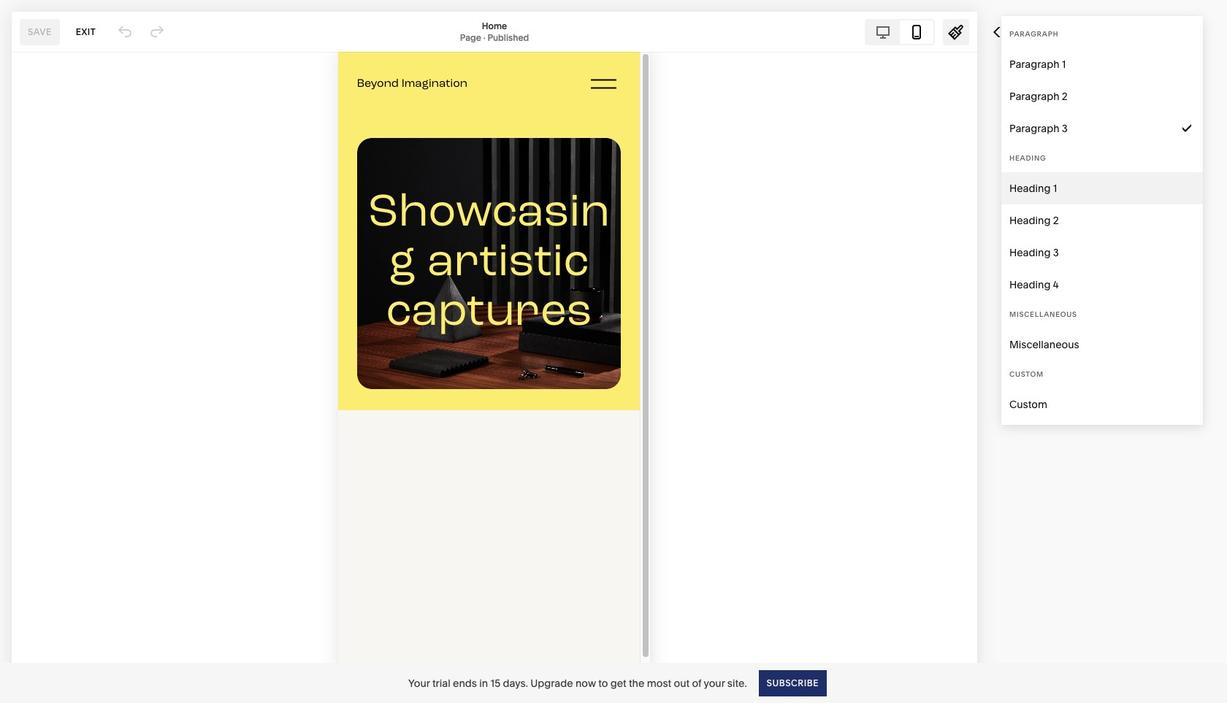 Task type: locate. For each thing, give the bounding box(es) containing it.
of
[[692, 677, 702, 690]]

2 for heading 2
[[1054, 214, 1059, 227]]

heading for heading 2
[[1010, 214, 1051, 227]]

heading group
[[1002, 145, 1204, 301]]

1 horizontal spatial 1
[[1062, 58, 1067, 71]]

0 vertical spatial 3
[[1062, 122, 1068, 135]]

2 horizontal spatial 3
[[1174, 202, 1179, 215]]

1 up heading 2
[[1054, 182, 1058, 195]]

2 vertical spatial 3
[[1054, 246, 1059, 259]]

2 down paragraph 1
[[1062, 90, 1068, 103]]

heading up heading 2
[[1010, 182, 1051, 195]]

paragraph 3
[[1010, 122, 1068, 135], [1121, 202, 1179, 215]]

1 inside heading group
[[1054, 182, 1058, 195]]

2 custom from the top
[[1010, 398, 1048, 411]]

2 inside heading group
[[1054, 214, 1059, 227]]

paragraph
[[1010, 30, 1059, 38], [1010, 58, 1060, 71], [1010, 90, 1060, 103], [1010, 122, 1060, 135], [1121, 202, 1171, 215]]

tab list
[[867, 20, 934, 43]]

1 vertical spatial custom
[[1010, 398, 1048, 411]]

1 vertical spatial size
[[1002, 202, 1022, 215]]

3 heading from the top
[[1010, 214, 1051, 227]]

3
[[1062, 122, 1068, 135], [1174, 202, 1179, 215], [1054, 246, 1059, 259]]

heading up 'heading 1'
[[1010, 154, 1047, 162]]

1 horizontal spatial 3
[[1062, 122, 1068, 135]]

your
[[409, 677, 430, 690]]

0 vertical spatial 2
[[1062, 90, 1068, 103]]

0 vertical spatial 1
[[1062, 58, 1067, 71]]

1 vertical spatial paragraph 3
[[1121, 202, 1179, 215]]

your
[[704, 677, 725, 690]]

0 horizontal spatial paragraph 3
[[1010, 122, 1068, 135]]

1 vertical spatial 2
[[1054, 214, 1059, 227]]

size up heading 2
[[1002, 182, 1019, 190]]

1 for heading 1
[[1054, 182, 1058, 195]]

save button
[[20, 19, 60, 45]]

1 vertical spatial miscellaneous
[[1010, 338, 1080, 352]]

heading
[[1010, 154, 1047, 162], [1010, 182, 1051, 195], [1010, 214, 1051, 227], [1010, 246, 1051, 259], [1010, 278, 1051, 292]]

0 vertical spatial size
[[1002, 182, 1019, 190]]

2
[[1062, 90, 1068, 103], [1054, 214, 1059, 227]]

None field
[[1002, 192, 1204, 224]]

to
[[599, 677, 608, 690]]

0 horizontal spatial 1
[[1054, 182, 1058, 195]]

4 heading from the top
[[1010, 246, 1051, 259]]

custom
[[1010, 371, 1044, 379], [1010, 398, 1048, 411]]

heading down 'heading 1'
[[1010, 214, 1051, 227]]

2 heading from the top
[[1010, 182, 1051, 195]]

1 horizontal spatial 2
[[1062, 90, 1068, 103]]

size
[[1002, 182, 1019, 190], [1002, 202, 1022, 215]]

1 inside paragraph group
[[1062, 58, 1067, 71]]

home
[[482, 20, 507, 31]]

1 down styles
[[1062, 58, 1067, 71]]

0 vertical spatial miscellaneous
[[1010, 311, 1078, 319]]

none field containing size
[[1002, 192, 1204, 224]]

2 up "heading 3"
[[1054, 214, 1059, 227]]

size down 'heading 1'
[[1002, 202, 1022, 215]]

1
[[1062, 58, 1067, 71], [1054, 182, 1058, 195]]

most
[[647, 677, 672, 690]]

0 horizontal spatial 2
[[1054, 214, 1059, 227]]

upgrade
[[531, 677, 573, 690]]

save
[[28, 26, 52, 37]]

5 heading from the top
[[1010, 278, 1051, 292]]

page
[[460, 32, 481, 43]]

paragraph group
[[1002, 20, 1204, 145]]

0 vertical spatial paragraph 3
[[1010, 122, 1068, 135]]

2 inside paragraph group
[[1062, 90, 1068, 103]]

assign styles
[[1006, 26, 1077, 37]]

0 horizontal spatial 3
[[1054, 246, 1059, 259]]

ends
[[453, 677, 477, 690]]

1 custom from the top
[[1010, 371, 1044, 379]]

miscellaneous
[[1010, 311, 1078, 319], [1010, 338, 1080, 352]]

published
[[488, 32, 529, 43]]

list box
[[1002, 20, 1204, 421]]

heading left 4
[[1010, 278, 1051, 292]]

1 heading from the top
[[1010, 154, 1047, 162]]

1 vertical spatial 1
[[1054, 182, 1058, 195]]

0 vertical spatial custom
[[1010, 371, 1044, 379]]

heading up heading 4
[[1010, 246, 1051, 259]]

heading 3
[[1010, 246, 1059, 259]]



Task type: describe. For each thing, give the bounding box(es) containing it.
3 inside paragraph group
[[1062, 122, 1068, 135]]

1 miscellaneous from the top
[[1010, 311, 1078, 319]]

1 horizontal spatial paragraph 3
[[1121, 202, 1179, 215]]

heading for heading 3
[[1010, 246, 1051, 259]]

trial
[[433, 677, 451, 690]]

1 for paragraph 1
[[1062, 58, 1067, 71]]

heading 1
[[1010, 182, 1058, 195]]

style
[[1002, 113, 1026, 121]]

heading for heading
[[1010, 154, 1047, 162]]

heading 2
[[1010, 214, 1059, 227]]

exit
[[76, 26, 96, 37]]

the
[[629, 677, 645, 690]]

home page · published
[[460, 20, 529, 43]]

2 for paragraph 2
[[1062, 90, 1068, 103]]

4
[[1054, 278, 1059, 292]]

exit button
[[68, 19, 104, 45]]

1 vertical spatial 3
[[1174, 202, 1179, 215]]

get
[[611, 677, 627, 690]]

paragraph inside field
[[1121, 202, 1171, 215]]

list box containing paragraph 1
[[1002, 20, 1204, 421]]

paragraph 3 inside paragraph group
[[1010, 122, 1068, 135]]

out
[[674, 677, 690, 690]]

assign styles button
[[978, 16, 1093, 48]]

your trial ends in 15 days. upgrade now to get the most out of your site.
[[409, 677, 747, 690]]

·
[[484, 32, 486, 43]]

now
[[576, 677, 596, 690]]

2 size from the top
[[1002, 202, 1022, 215]]

days.
[[503, 677, 528, 690]]

site.
[[728, 677, 747, 690]]

styles
[[1043, 26, 1077, 37]]

2 miscellaneous from the top
[[1010, 338, 1080, 352]]

paragraph 2
[[1010, 90, 1068, 103]]

assign
[[1006, 26, 1041, 37]]

text
[[1002, 64, 1042, 88]]

heading for heading 4
[[1010, 278, 1051, 292]]

miscellaneous group
[[1002, 301, 1204, 361]]

paragraph 1
[[1010, 58, 1067, 71]]

heading for heading 1
[[1010, 182, 1051, 195]]

heading 4
[[1010, 278, 1059, 292]]

custom group
[[1002, 361, 1204, 421]]

3 inside heading group
[[1054, 246, 1059, 259]]

1 size from the top
[[1002, 182, 1019, 190]]

in
[[480, 677, 488, 690]]

15
[[491, 677, 501, 690]]



Task type: vqa. For each thing, say whether or not it's contained in the screenshot.
Heading
yes



